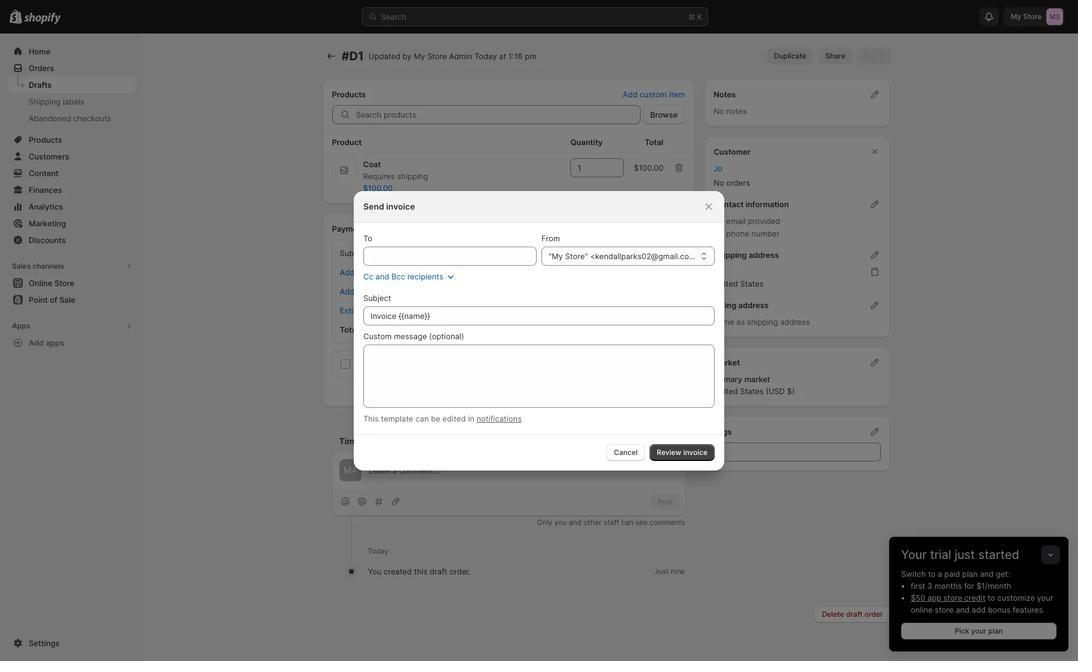 Task type: vqa. For each thing, say whether or not it's contained in the screenshot.
the Shopify IMAGE to the right
no



Task type: describe. For each thing, give the bounding box(es) containing it.
invoice for send invoice
[[386, 201, 415, 211]]

cancel
[[614, 448, 638, 457]]

0 horizontal spatial your
[[972, 627, 987, 636]]

0 vertical spatial to
[[929, 570, 936, 579]]

united inside jo united states
[[714, 279, 738, 289]]

delete draft order button
[[815, 607, 890, 624]]

Custom message (optional) text field
[[363, 345, 715, 408]]

as
[[737, 317, 745, 327]]

can inside "send invoice" dialog
[[416, 414, 429, 424]]

market
[[714, 358, 740, 368]]

due
[[390, 360, 404, 369]]

your inside to customize your online store and add bonus features
[[1037, 594, 1054, 603]]

message
[[394, 332, 427, 341]]

shipping for shipping labels
[[29, 97, 61, 106]]

bcc
[[392, 272, 405, 281]]

and inside to customize your online store and add bonus features
[[956, 606, 970, 615]]

payment for payment
[[332, 224, 365, 234]]

products
[[332, 90, 366, 99]]

checkouts
[[73, 114, 111, 123]]

1:16
[[509, 51, 523, 61]]

$50
[[911, 594, 926, 603]]

order.
[[450, 568, 471, 577]]

store
[[427, 51, 447, 61]]

shipping for shipping address
[[714, 250, 747, 260]]

created
[[384, 568, 412, 577]]

browse button
[[643, 105, 685, 124]]

switch
[[902, 570, 926, 579]]

discounts link
[[7, 232, 136, 249]]

your trial just started button
[[890, 537, 1069, 563]]

delete
[[822, 611, 844, 620]]

paid
[[945, 570, 961, 579]]

you
[[368, 568, 382, 577]]

1 horizontal spatial plan
[[989, 627, 1003, 636]]

shipping for same as shipping address
[[747, 317, 778, 327]]

"my store" <kendallparks02@gmail.com>
[[549, 251, 701, 261]]

add discount button
[[333, 264, 396, 281]]

sales channels button
[[7, 258, 136, 275]]

notes
[[727, 106, 747, 116]]

order
[[865, 611, 883, 620]]

4 no from the top
[[714, 229, 724, 239]]

only you and other staff can see comments
[[537, 519, 685, 527]]

duplicate button
[[767, 48, 814, 65]]

product
[[332, 138, 362, 147]]

notifications
[[477, 414, 522, 424]]

to customize your online store and add bonus features
[[911, 594, 1054, 615]]

first
[[911, 582, 926, 591]]

shopify image
[[24, 12, 61, 24]]

contact information
[[714, 200, 789, 209]]

phone
[[727, 229, 750, 239]]

notifications link
[[477, 414, 522, 424]]

add discount
[[340, 268, 389, 277]]

email
[[727, 216, 746, 226]]

staff
[[604, 519, 619, 527]]

shipping labels
[[29, 97, 84, 106]]

add shipping or delivery button
[[333, 283, 436, 300]]

drafts
[[29, 80, 52, 90]]

send invoice
[[363, 201, 415, 211]]

number
[[752, 229, 780, 239]]

address for shipping address
[[749, 250, 779, 260]]

0 horizontal spatial total
[[340, 325, 359, 335]]

jo for jo no orders
[[714, 164, 723, 173]]

timeline
[[339, 436, 374, 447]]

abandoned checkouts
[[29, 114, 111, 123]]

3 no from the top
[[714, 216, 724, 226]]

add for add apps
[[29, 338, 44, 348]]

$100.00 button
[[356, 180, 400, 197]]

$100.00 down $0.00
[[646, 325, 677, 335]]

jo no orders
[[714, 164, 750, 188]]

and inside dropdown button
[[376, 272, 389, 281]]

—
[[447, 268, 455, 277]]

template
[[381, 414, 413, 424]]

states inside primary market united states (usd $)
[[740, 387, 764, 396]]

⌘ k
[[688, 12, 703, 22]]

send invoice dialog
[[0, 191, 1078, 471]]

Subject text field
[[363, 306, 715, 326]]

cc
[[363, 272, 373, 281]]

app
[[928, 594, 942, 603]]

same as shipping address
[[714, 317, 810, 327]]

apps
[[12, 322, 30, 331]]

information
[[746, 200, 789, 209]]

$50 app store credit
[[911, 594, 986, 603]]

subtotal
[[340, 249, 371, 258]]

same
[[714, 317, 735, 327]]

$100.00 up $0.00
[[648, 249, 677, 258]]

now
[[671, 568, 685, 577]]

no email provided no phone number
[[714, 216, 780, 239]]

add for add custom item
[[623, 90, 638, 99]]

k
[[698, 12, 703, 22]]

discount
[[357, 268, 389, 277]]

labels
[[63, 97, 84, 106]]

and up $1/month
[[980, 570, 994, 579]]

to
[[363, 233, 372, 243]]

orders link
[[7, 60, 136, 77]]

just
[[955, 548, 975, 563]]

from
[[542, 233, 560, 243]]

features
[[1013, 606, 1043, 615]]

invoice for review invoice
[[684, 448, 708, 457]]

$)
[[787, 387, 795, 396]]

add shipping or delivery
[[340, 287, 429, 297]]

sales
[[12, 262, 31, 271]]

other
[[584, 519, 602, 527]]

delete draft order
[[822, 611, 883, 620]]

this
[[363, 414, 379, 424]]



Task type: locate. For each thing, give the bounding box(es) containing it.
jo united states
[[714, 267, 764, 289]]

0 vertical spatial states
[[740, 279, 764, 289]]

address down "number" on the top of page
[[749, 250, 779, 260]]

draft inside button
[[846, 611, 863, 620]]

store
[[944, 594, 963, 603], [935, 606, 954, 615]]

2 horizontal spatial shipping
[[747, 317, 778, 327]]

add down subtotal at the top left
[[340, 268, 355, 277]]

search
[[381, 12, 407, 22]]

shipping right as
[[747, 317, 778, 327]]

$100.00 down requires
[[363, 184, 393, 193]]

1 states from the top
[[740, 279, 764, 289]]

notes
[[714, 90, 736, 99]]

1 horizontal spatial shipping
[[714, 250, 747, 260]]

invoice right send at the left top of the page
[[386, 201, 415, 211]]

pm
[[525, 51, 537, 61]]

united
[[714, 279, 738, 289], [714, 387, 738, 396]]

total
[[645, 138, 664, 147], [340, 325, 359, 335]]

draft left order
[[846, 611, 863, 620]]

3
[[928, 582, 933, 591]]

To text field
[[363, 247, 537, 266]]

review invoice button
[[650, 444, 715, 461]]

payment
[[332, 224, 365, 234], [355, 360, 388, 369]]

started
[[979, 548, 1020, 563]]

add inside 'add shipping or delivery' button
[[340, 287, 355, 297]]

jo inside jo no orders
[[714, 164, 723, 173]]

share
[[826, 51, 846, 60]]

today
[[475, 51, 497, 61], [368, 547, 389, 556]]

2 states from the top
[[740, 387, 764, 396]]

customer
[[714, 147, 751, 157]]

2 vertical spatial address
[[781, 317, 810, 327]]

billing
[[714, 301, 737, 310]]

subject
[[363, 293, 391, 303]]

custom
[[640, 90, 667, 99]]

invoice
[[386, 201, 415, 211], [684, 448, 708, 457]]

1 vertical spatial can
[[621, 519, 634, 527]]

shipping for coat requires shipping
[[397, 172, 428, 181]]

shipping inside coat requires shipping
[[397, 172, 428, 181]]

not
[[447, 306, 460, 316]]

store inside to customize your online store and add bonus features
[[935, 606, 954, 615]]

custom
[[363, 332, 392, 341]]

0 vertical spatial can
[[416, 414, 429, 424]]

for
[[965, 582, 975, 591]]

this template can be edited in notifications
[[363, 414, 522, 424]]

address for billing address
[[739, 301, 769, 310]]

1 vertical spatial store
[[935, 606, 954, 615]]

0 vertical spatial total
[[645, 138, 664, 147]]

invoice right review
[[684, 448, 708, 457]]

1 vertical spatial today
[[368, 547, 389, 556]]

add left custom
[[623, 90, 638, 99]]

just
[[655, 568, 669, 577]]

0 vertical spatial your
[[1037, 594, 1054, 603]]

united down primary
[[714, 387, 738, 396]]

shipping down cc
[[357, 287, 388, 297]]

Leave a comment... text field
[[369, 465, 678, 477]]

0 horizontal spatial today
[[368, 547, 389, 556]]

0 vertical spatial shipping
[[29, 97, 61, 106]]

primary market united states (usd $)
[[714, 375, 795, 396]]

can left be
[[416, 414, 429, 424]]

browse
[[650, 110, 678, 120]]

add for add discount
[[340, 268, 355, 277]]

0 horizontal spatial invoice
[[386, 201, 415, 211]]

months
[[935, 582, 962, 591]]

add
[[972, 606, 986, 615]]

to inside to customize your online store and add bonus features
[[988, 594, 996, 603]]

to
[[929, 570, 936, 579], [988, 594, 996, 603]]

quantity
[[571, 138, 603, 147]]

tags
[[714, 427, 732, 437]]

this
[[414, 568, 428, 577]]

1 vertical spatial to
[[988, 594, 996, 603]]

custom message (optional)
[[363, 332, 464, 341]]

your trial just started
[[902, 548, 1020, 563]]

see
[[636, 519, 648, 527]]

trial
[[930, 548, 952, 563]]

jo down shipping address
[[714, 267, 723, 277]]

1 vertical spatial shipping
[[714, 250, 747, 260]]

0 vertical spatial shipping
[[397, 172, 428, 181]]

shipping down "drafts"
[[29, 97, 61, 106]]

admin
[[449, 51, 472, 61]]

your
[[902, 548, 927, 563]]

1 horizontal spatial today
[[475, 51, 497, 61]]

add down add discount
[[340, 287, 355, 297]]

today left at
[[475, 51, 497, 61]]

add inside add custom item button
[[623, 90, 638, 99]]

requires
[[363, 172, 395, 181]]

comments
[[650, 519, 685, 527]]

shipping down 'phone'
[[714, 250, 747, 260]]

2 vertical spatial shipping
[[747, 317, 778, 327]]

2 no from the top
[[714, 178, 724, 188]]

$100.00 down browse
[[634, 163, 664, 173]]

#d1
[[342, 49, 364, 63]]

1 horizontal spatial invoice
[[684, 448, 708, 457]]

payment up subtotal at the top left
[[332, 224, 365, 234]]

1 vertical spatial payment
[[355, 360, 388, 369]]

coat requires shipping
[[363, 160, 428, 181]]

bonus
[[988, 606, 1011, 615]]

your trial just started element
[[890, 569, 1069, 652]]

your
[[1037, 594, 1054, 603], [972, 627, 987, 636]]

share button
[[819, 48, 853, 65]]

switch to a paid plan and get:
[[902, 570, 1011, 579]]

your up features on the right of the page
[[1037, 594, 1054, 603]]

1 horizontal spatial to
[[988, 594, 996, 603]]

1 vertical spatial draft
[[846, 611, 863, 620]]

add custom item
[[623, 90, 685, 99]]

1 no from the top
[[714, 106, 724, 116]]

review
[[657, 448, 682, 457]]

to down $1/month
[[988, 594, 996, 603]]

and left add
[[956, 606, 970, 615]]

today up you
[[368, 547, 389, 556]]

plan down bonus
[[989, 627, 1003, 636]]

$100.00 inside button
[[363, 184, 393, 193]]

0 vertical spatial plan
[[963, 570, 978, 579]]

1 horizontal spatial draft
[[846, 611, 863, 620]]

or
[[390, 287, 398, 297]]

delivery
[[400, 287, 429, 297]]

apps
[[46, 338, 64, 348]]

coat
[[363, 160, 381, 169]]

0 horizontal spatial can
[[416, 414, 429, 424]]

1 vertical spatial states
[[740, 387, 764, 396]]

settings
[[29, 639, 60, 649]]

draft right this
[[430, 568, 448, 577]]

1 vertical spatial jo
[[714, 267, 723, 277]]

2 united from the top
[[714, 387, 738, 396]]

shipping
[[397, 172, 428, 181], [357, 287, 388, 297], [747, 317, 778, 327]]

0 vertical spatial store
[[944, 594, 963, 603]]

channels
[[33, 262, 64, 271]]

0 vertical spatial draft
[[430, 568, 448, 577]]

no left "notes"
[[714, 106, 724, 116]]

1 vertical spatial your
[[972, 627, 987, 636]]

(optional)
[[429, 332, 464, 341]]

can left see
[[621, 519, 634, 527]]

0 horizontal spatial plan
[[963, 570, 978, 579]]

1 horizontal spatial shipping
[[397, 172, 428, 181]]

customize
[[998, 594, 1035, 603]]

plan up for
[[963, 570, 978, 579]]

2 jo from the top
[[714, 267, 723, 277]]

jo down "customer"
[[714, 164, 723, 173]]

address up same as shipping address
[[739, 301, 769, 310]]

1 vertical spatial united
[[714, 387, 738, 396]]

no left 'phone'
[[714, 229, 724, 239]]

"my
[[549, 251, 563, 261]]

united up billing
[[714, 279, 738, 289]]

get:
[[996, 570, 1011, 579]]

discounts
[[29, 236, 66, 245]]

#d1 updated by my store admin today at 1:16 pm
[[342, 49, 537, 63]]

calculated
[[463, 306, 500, 316]]

pick your plan
[[955, 627, 1003, 636]]

0 vertical spatial united
[[714, 279, 738, 289]]

<kendallparks02@gmail.com>
[[590, 251, 701, 261]]

total left custom
[[340, 325, 359, 335]]

address
[[749, 250, 779, 260], [739, 301, 769, 310], [781, 317, 810, 327]]

0 vertical spatial today
[[475, 51, 497, 61]]

shipping right requires
[[397, 172, 428, 181]]

0 horizontal spatial shipping
[[29, 97, 61, 106]]

duplicate
[[774, 51, 807, 60]]

cc and bcc recipients button
[[356, 268, 464, 285]]

1 vertical spatial invoice
[[684, 448, 708, 457]]

united inside primary market united states (usd $)
[[714, 387, 738, 396]]

1 vertical spatial plan
[[989, 627, 1003, 636]]

jo inside jo united states
[[714, 267, 723, 277]]

(usd
[[766, 387, 785, 396]]

add for add shipping or delivery
[[340, 287, 355, 297]]

jo link
[[714, 164, 723, 173]]

no inside jo no orders
[[714, 178, 724, 188]]

your right pick
[[972, 627, 987, 636]]

to left a
[[929, 570, 936, 579]]

today inside #d1 updated by my store admin today at 1:16 pm
[[475, 51, 497, 61]]

0 vertical spatial payment
[[332, 224, 365, 234]]

drafts link
[[7, 77, 136, 93]]

0 horizontal spatial shipping
[[357, 287, 388, 297]]

1 vertical spatial total
[[340, 325, 359, 335]]

add custom item button
[[616, 86, 692, 103]]

1 vertical spatial address
[[739, 301, 769, 310]]

jo for jo united states
[[714, 267, 723, 277]]

1 horizontal spatial can
[[621, 519, 634, 527]]

1 horizontal spatial your
[[1037, 594, 1054, 603]]

invoice inside button
[[684, 448, 708, 457]]

add inside add discount button
[[340, 268, 355, 277]]

cc and bcc recipients
[[363, 272, 443, 281]]

address right as
[[781, 317, 810, 327]]

updated
[[369, 51, 401, 61]]

later
[[406, 360, 422, 369]]

shipping address
[[714, 250, 779, 260]]

payment for payment due later
[[355, 360, 388, 369]]

by
[[403, 51, 412, 61]]

no left email
[[714, 216, 724, 226]]

add left 'apps'
[[29, 338, 44, 348]]

credit
[[965, 594, 986, 603]]

0 vertical spatial jo
[[714, 164, 723, 173]]

$0.00
[[656, 306, 677, 316]]

add inside add apps button
[[29, 338, 44, 348]]

and right 'you' on the right of the page
[[569, 519, 582, 527]]

store down $50 app store credit link
[[935, 606, 954, 615]]

0 vertical spatial invoice
[[386, 201, 415, 211]]

0 horizontal spatial to
[[929, 570, 936, 579]]

payment left due
[[355, 360, 388, 369]]

no down jo "link"
[[714, 178, 724, 188]]

states up the billing address
[[740, 279, 764, 289]]

1 jo from the top
[[714, 164, 723, 173]]

1 united from the top
[[714, 279, 738, 289]]

no notes
[[714, 106, 747, 116]]

1 horizontal spatial total
[[645, 138, 664, 147]]

primary
[[714, 375, 743, 384]]

and right cc
[[376, 272, 389, 281]]

avatar with initials m a image
[[339, 460, 362, 482]]

0 vertical spatial address
[[749, 250, 779, 260]]

1 vertical spatial shipping
[[357, 287, 388, 297]]

shipping inside button
[[357, 287, 388, 297]]

states down market
[[740, 387, 764, 396]]

$1/month
[[977, 582, 1012, 591]]

store down months
[[944, 594, 963, 603]]

total down browse
[[645, 138, 664, 147]]

states inside jo united states
[[740, 279, 764, 289]]

0 horizontal spatial draft
[[430, 568, 448, 577]]



